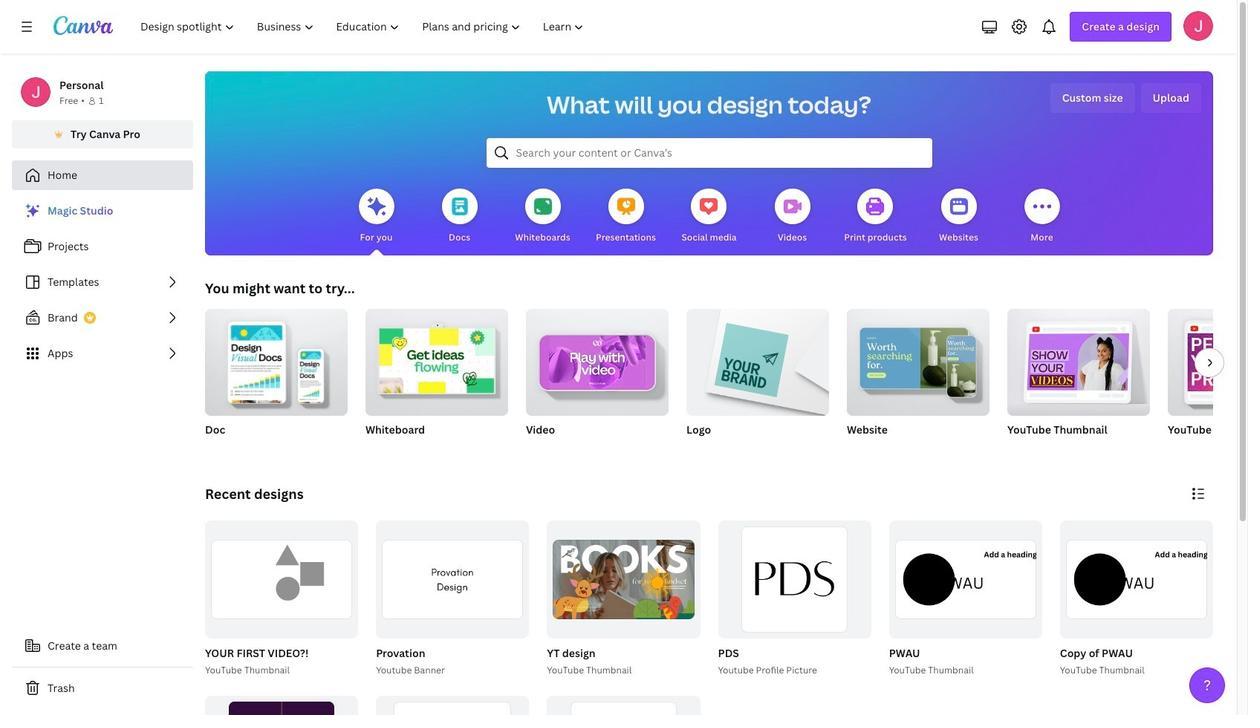 Task type: locate. For each thing, give the bounding box(es) containing it.
top level navigation element
[[131, 12, 597, 42]]

group
[[366, 303, 508, 456], [366, 303, 508, 416], [526, 303, 669, 456], [526, 303, 669, 416], [687, 303, 829, 456], [687, 303, 829, 416], [847, 303, 990, 456], [847, 303, 990, 416], [1008, 303, 1150, 456], [1008, 303, 1150, 416], [205, 309, 348, 456], [1168, 309, 1248, 456], [1168, 309, 1248, 416], [202, 521, 358, 678], [373, 521, 529, 678], [376, 521, 529, 639], [544, 521, 700, 678], [547, 521, 700, 639], [715, 521, 871, 678], [718, 521, 871, 639], [886, 521, 1042, 678], [889, 521, 1042, 639], [1057, 521, 1213, 678], [1060, 521, 1213, 639], [205, 696, 358, 716], [376, 696, 529, 716], [547, 696, 700, 716]]

list
[[12, 196, 193, 369]]

None search field
[[486, 138, 932, 168]]



Task type: describe. For each thing, give the bounding box(es) containing it.
Search search field
[[516, 139, 902, 167]]

james peterson image
[[1184, 11, 1213, 41]]



Task type: vqa. For each thing, say whether or not it's contained in the screenshot.
List Box
no



